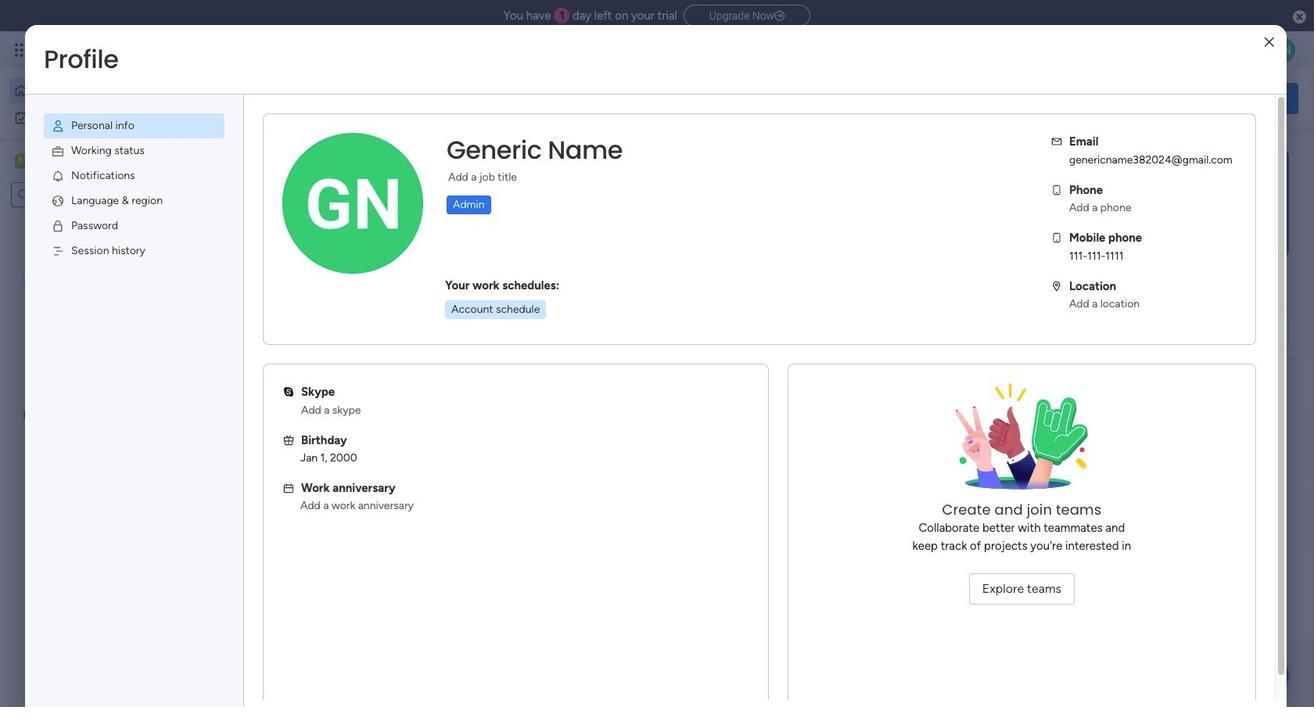 Task type: describe. For each thing, give the bounding box(es) containing it.
close my workspaces image
[[242, 457, 261, 476]]

6 menu item from the top
[[44, 239, 225, 264]]

1 menu item from the top
[[44, 113, 225, 139]]

public board image for component icon on the left of page
[[520, 317, 537, 334]]

select product image
[[14, 42, 30, 58]]

clear search image
[[113, 187, 129, 203]]

Search in workspace field
[[33, 186, 112, 204]]

2 option from the top
[[9, 105, 190, 130]]

quick search results list box
[[242, 178, 1027, 385]]

add to favorites image
[[467, 317, 482, 333]]

workspace image
[[15, 153, 31, 170]]

dapulse close image
[[1294, 9, 1307, 25]]

personal info image
[[51, 119, 65, 133]]

close image
[[1265, 36, 1275, 48]]

3 menu item from the top
[[44, 164, 225, 189]]

session history image
[[51, 244, 65, 258]]

notifications image
[[51, 169, 65, 183]]

generic name image
[[1271, 38, 1296, 63]]

language & region image
[[51, 194, 65, 208]]

public board image for component image
[[261, 317, 279, 334]]

templates image image
[[1078, 149, 1285, 257]]

working status image
[[51, 144, 65, 158]]



Task type: vqa. For each thing, say whether or not it's contained in the screenshot.
SEARCH IN WORKSPACE field
yes



Task type: locate. For each thing, give the bounding box(es) containing it.
public board image
[[261, 317, 279, 334], [520, 317, 537, 334]]

4 menu item from the top
[[44, 189, 225, 214]]

open update feed (inbox) image
[[242, 404, 261, 423]]

0 horizontal spatial public board image
[[261, 317, 279, 334]]

public board image up component image
[[261, 317, 279, 334]]

close recently visited image
[[242, 159, 261, 178]]

5 menu item from the top
[[44, 214, 225, 239]]

option up workspace selection element
[[9, 105, 190, 130]]

1 horizontal spatial public board image
[[520, 317, 537, 334]]

v2 bolt switch image
[[1199, 90, 1208, 107]]

1 option from the top
[[9, 78, 190, 103]]

2 menu item from the top
[[44, 139, 225, 164]]

0 vertical spatial option
[[9, 78, 190, 103]]

1 vertical spatial option
[[9, 105, 190, 130]]

password image
[[51, 219, 65, 233]]

menu item
[[44, 113, 225, 139], [44, 139, 225, 164], [44, 164, 225, 189], [44, 189, 225, 214], [44, 214, 225, 239], [44, 239, 225, 264]]

public board image up component icon on the left of page
[[520, 317, 537, 334]]

None field
[[443, 134, 627, 167]]

v2 user feedback image
[[1077, 89, 1089, 107]]

2 public board image from the left
[[520, 317, 537, 334]]

1 public board image from the left
[[261, 317, 279, 334]]

component image
[[520, 342, 534, 356]]

option
[[9, 78, 190, 103], [9, 105, 190, 130]]

component image
[[261, 342, 275, 356]]

menu menu
[[25, 95, 243, 283]]

option up personal info image
[[9, 78, 190, 103]]

workspace selection element
[[15, 152, 131, 172]]

workspace image
[[268, 504, 305, 541]]

getting started element
[[1064, 405, 1299, 468]]

dapulse rightstroke image
[[775, 10, 785, 22]]

no teams image
[[944, 383, 1101, 501]]



